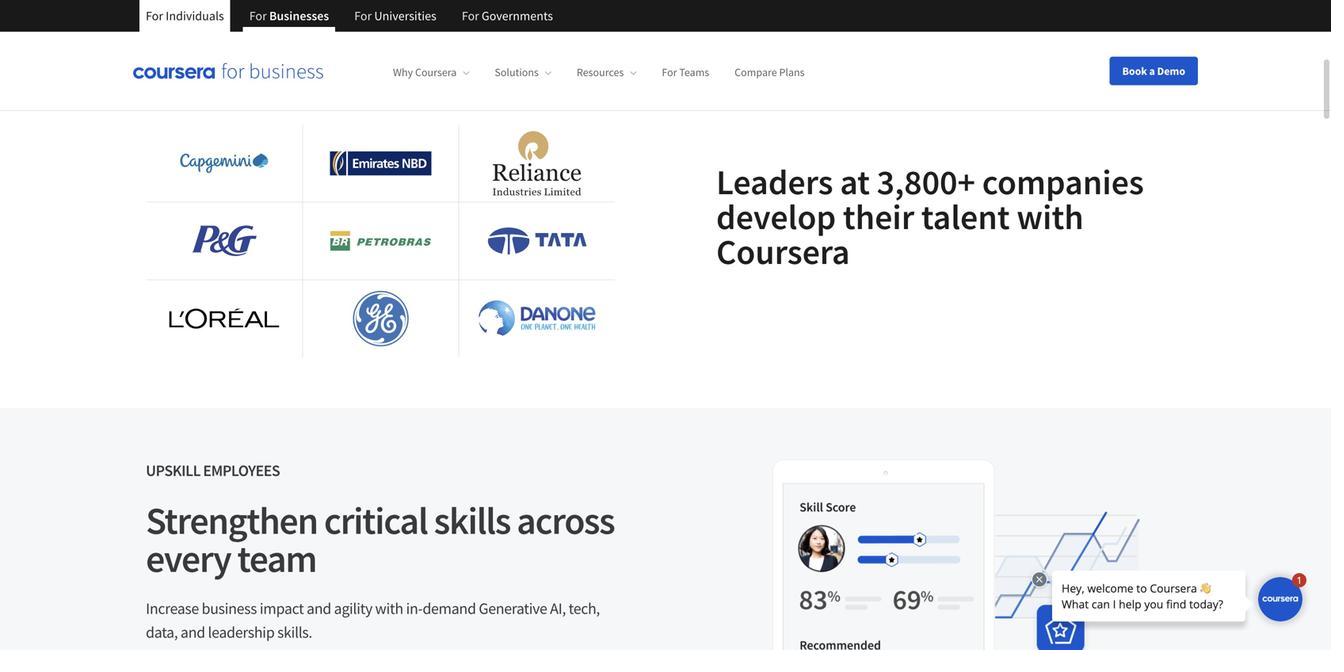 Task type: vqa. For each thing, say whether or not it's contained in the screenshot.
including
no



Task type: locate. For each thing, give the bounding box(es) containing it.
1 vertical spatial with
[[375, 599, 403, 618]]

data,
[[146, 622, 178, 642]]

capgemini logo image
[[180, 153, 268, 173]]

book a demo button
[[1110, 57, 1199, 85]]

0 horizontal spatial with
[[375, 599, 403, 618]]

increase
[[146, 599, 199, 618]]

coursera for business image
[[133, 63, 323, 79]]

1 horizontal spatial coursera
[[717, 230, 850, 274]]

0 vertical spatial and
[[307, 599, 331, 618]]

0 horizontal spatial and
[[181, 622, 205, 642]]

compare plans
[[735, 65, 805, 79]]

0 vertical spatial with
[[1017, 195, 1084, 239]]

, tech, data, and leadership skills.
[[146, 599, 600, 642]]

0 vertical spatial coursera
[[415, 65, 457, 79]]

business
[[202, 599, 257, 618]]

coursera right why
[[415, 65, 457, 79]]

impact
[[260, 599, 304, 618]]

why
[[393, 65, 413, 79]]

demo
[[1158, 64, 1186, 78]]

tata logo image
[[488, 228, 587, 255]]

demand
[[423, 599, 476, 618]]

for teams
[[662, 65, 710, 79]]

upskill employees
[[146, 461, 280, 480]]

agility
[[334, 599, 373, 618]]

a
[[1150, 64, 1156, 78]]

petrobras logo image
[[331, 231, 431, 251]]

develop
[[717, 195, 836, 239]]

book
[[1123, 64, 1148, 78]]

strengthen critical skills  across every team
[[146, 497, 615, 582]]

for left businesses
[[249, 8, 267, 24]]

for teams link
[[662, 65, 710, 79]]

and for leadership
[[181, 622, 205, 642]]

coursera down leaders
[[717, 230, 850, 274]]

strengthen
[[146, 497, 318, 544]]

and right the data,
[[181, 622, 205, 642]]

for left individuals
[[146, 8, 163, 24]]

1 vertical spatial coursera
[[717, 230, 850, 274]]

1 horizontal spatial with
[[1017, 195, 1084, 239]]

and up skills. at the bottom left of page
[[307, 599, 331, 618]]

book a demo
[[1123, 64, 1186, 78]]

1 vertical spatial and
[[181, 622, 205, 642]]

ai
[[550, 599, 562, 618]]

tech,
[[569, 599, 600, 618]]

team
[[237, 535, 317, 582]]

for left 'teams'
[[662, 65, 677, 79]]

plans
[[780, 65, 805, 79]]

for governments
[[462, 8, 553, 24]]

solutions link
[[495, 65, 552, 79]]

leaders at 3,800+ companies develop their talent with coursera
[[717, 160, 1144, 274]]

for
[[146, 8, 163, 24], [249, 8, 267, 24], [355, 8, 372, 24], [462, 8, 479, 24], [662, 65, 677, 79]]

for left universities at the top left of the page
[[355, 8, 372, 24]]

coursera
[[415, 65, 457, 79], [717, 230, 850, 274]]

1 horizontal spatial and
[[307, 599, 331, 618]]

with
[[1017, 195, 1084, 239], [375, 599, 403, 618]]

governments
[[482, 8, 553, 24]]

for individuals
[[146, 8, 224, 24]]

p&g logo image
[[192, 226, 257, 257]]

and
[[307, 599, 331, 618], [181, 622, 205, 642]]

companies
[[983, 160, 1144, 204]]

0 horizontal spatial coursera
[[415, 65, 457, 79]]

critical
[[324, 497, 428, 544]]

for left governments
[[462, 8, 479, 24]]

for universities
[[355, 8, 437, 24]]

in-
[[406, 599, 423, 618]]

3,800+
[[877, 160, 976, 204]]

reliance logo image
[[493, 131, 582, 195]]

talent
[[922, 195, 1010, 239]]

generative ai link
[[479, 599, 562, 618]]

and inside , tech, data, and leadership skills.
[[181, 622, 205, 642]]



Task type: describe. For each thing, give the bounding box(es) containing it.
illustration of the coursera skills-first platform image
[[717, 459, 1186, 650]]

every
[[146, 535, 231, 582]]

upskill
[[146, 461, 200, 480]]

ge logo image
[[348, 287, 414, 351]]

,
[[562, 599, 566, 618]]

for businesses
[[249, 8, 329, 24]]

leadership
[[208, 622, 275, 642]]

across
[[517, 497, 615, 544]]

emirates logo image
[[330, 151, 432, 176]]

l'oreal logo image
[[166, 305, 283, 332]]

generative
[[479, 599, 547, 618]]

solutions
[[495, 65, 539, 79]]

danone logo image
[[479, 300, 596, 337]]

with inside 'leaders at 3,800+ companies develop their talent with coursera'
[[1017, 195, 1084, 239]]

skills.
[[277, 622, 312, 642]]

individuals
[[166, 8, 224, 24]]

why coursera link
[[393, 65, 470, 79]]

compare plans link
[[735, 65, 805, 79]]

businesses
[[269, 8, 329, 24]]

skills
[[434, 497, 510, 544]]

resources
[[577, 65, 624, 79]]

employees
[[203, 461, 280, 480]]

their
[[843, 195, 915, 239]]

for for universities
[[355, 8, 372, 24]]

increase business impact and agility with in-demand generative ai
[[146, 599, 562, 618]]

coursera inside 'leaders at 3,800+ companies develop their talent with coursera'
[[717, 230, 850, 274]]

resources link
[[577, 65, 637, 79]]

for for individuals
[[146, 8, 163, 24]]

leaders
[[717, 160, 834, 204]]

teams
[[680, 65, 710, 79]]

compare
[[735, 65, 777, 79]]

universities
[[374, 8, 437, 24]]

at
[[840, 160, 870, 204]]

why coursera
[[393, 65, 457, 79]]

for for governments
[[462, 8, 479, 24]]

banner navigation
[[133, 0, 566, 32]]

for for businesses
[[249, 8, 267, 24]]

and for agility
[[307, 599, 331, 618]]



